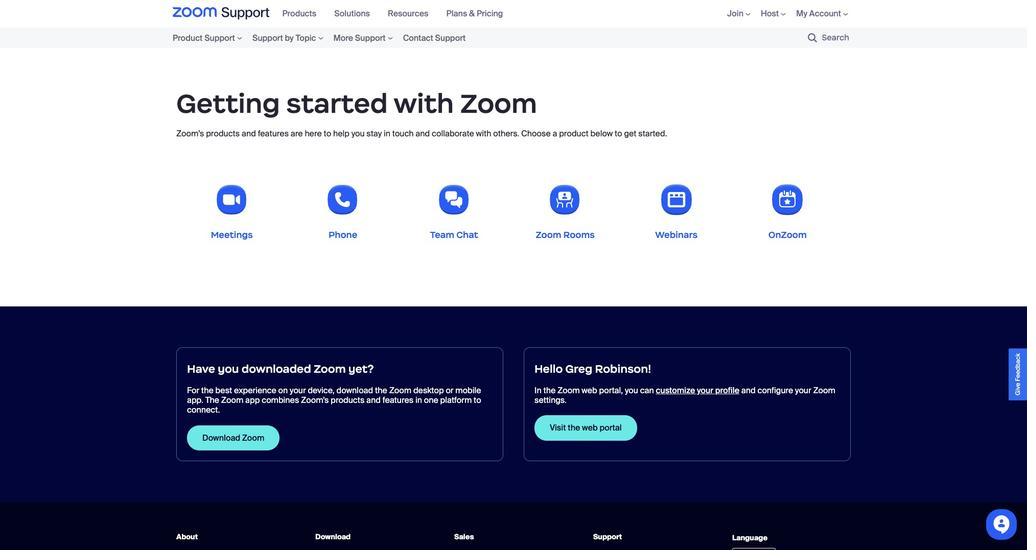 Task type: describe. For each thing, give the bounding box(es) containing it.
others.
[[493, 128, 520, 139]]

started.
[[639, 128, 667, 139]]

and right the touch
[[416, 128, 430, 139]]

topic
[[296, 32, 316, 43]]

menu bar containing join
[[712, 0, 855, 28]]

0 vertical spatial products
[[206, 128, 240, 139]]

choose
[[521, 128, 551, 139]]

plans & pricing link
[[447, 8, 511, 19]]

experience
[[234, 385, 276, 396]]

plans & pricing
[[447, 8, 503, 19]]

product
[[173, 32, 203, 43]]

more support
[[334, 32, 386, 43]]

zoom's inside for the best experience on your device, download the zoom desktop or mobile app. the zoom app combines zoom's products and features in one platform to connect.
[[301, 395, 329, 406]]

zoom left desktop on the left bottom of the page
[[389, 385, 412, 396]]

hello
[[535, 362, 563, 376]]

have you downloaded zoom yet?
[[187, 362, 374, 376]]

meetings
[[211, 229, 253, 241]]

chat
[[457, 229, 478, 241]]

account
[[810, 8, 841, 19]]

combines
[[262, 395, 299, 406]]

getting started with zoom main content
[[0, 48, 1027, 502]]

zoom up others.
[[460, 87, 537, 120]]

onzoom
[[769, 229, 807, 241]]

0 vertical spatial with
[[394, 87, 454, 120]]

webinars
[[655, 229, 698, 241]]

a
[[553, 128, 557, 139]]

desktop
[[413, 385, 444, 396]]

my account link
[[797, 8, 849, 19]]

menu bar containing product support
[[173, 28, 502, 48]]

1 vertical spatial web
[[582, 423, 598, 434]]

solutions
[[334, 8, 370, 19]]

my
[[797, 8, 808, 19]]

features inside for the best experience on your device, download the zoom desktop or mobile app. the zoom app combines zoom's products and features in one platform to connect.
[[383, 395, 414, 406]]

the for in
[[544, 385, 556, 396]]

the for visit
[[568, 423, 580, 434]]

customize
[[656, 385, 695, 396]]

collaborate
[[432, 128, 474, 139]]

!
[[648, 362, 651, 376]]

0 vertical spatial web
[[582, 385, 597, 396]]

solutions link
[[334, 8, 378, 19]]

yet?
[[349, 362, 374, 376]]

join
[[728, 8, 744, 19]]

download
[[337, 385, 373, 396]]

download zoom link
[[187, 426, 280, 451]]

configure
[[758, 385, 794, 396]]

in
[[535, 385, 542, 396]]

for
[[187, 385, 199, 396]]

search image
[[808, 33, 817, 42]]

my account
[[797, 8, 841, 19]]

the right download
[[375, 385, 387, 396]]

app
[[245, 395, 260, 406]]

2 horizontal spatial you
[[625, 385, 638, 396]]

products
[[282, 8, 317, 19]]

the
[[205, 395, 219, 406]]

here
[[305, 128, 322, 139]]

visit the web portal
[[550, 423, 622, 434]]

stay
[[367, 128, 382, 139]]

by
[[285, 32, 294, 43]]

support inside support by topic link
[[252, 32, 283, 43]]

and inside for the best experience on your device, download the zoom desktop or mobile app. the zoom app combines zoom's products and features in one platform to connect.
[[367, 395, 381, 406]]

support for product support
[[205, 32, 235, 43]]

best
[[215, 385, 232, 396]]

menu bar containing products
[[277, 0, 516, 28]]

and down the getting
[[242, 128, 256, 139]]

pricing
[[477, 8, 503, 19]]

zoom down app
[[242, 433, 264, 443]]

sales
[[454, 533, 474, 542]]

sales link
[[454, 533, 474, 542]]

join link
[[728, 8, 751, 19]]

zoom up 'device,'
[[314, 362, 346, 376]]

to inside for the best experience on your device, download the zoom desktop or mobile app. the zoom app combines zoom's products and features in one platform to connect.
[[474, 395, 481, 406]]

download zoom
[[202, 433, 264, 443]]

the for for
[[201, 385, 214, 396]]

rooms
[[564, 229, 595, 241]]

can
[[640, 385, 654, 396]]

download for download zoom
[[202, 433, 240, 443]]

language
[[733, 534, 768, 543]]

zoom left the rooms
[[536, 229, 562, 241]]

products link
[[282, 8, 324, 19]]

getting
[[176, 87, 280, 120]]

about link
[[176, 533, 198, 542]]

and configure your zoom settings.
[[535, 385, 836, 406]]

downloaded
[[242, 362, 311, 376]]

zoom right "the"
[[221, 395, 243, 406]]

platform
[[440, 395, 472, 406]]

greg
[[566, 362, 593, 376]]

robinson
[[595, 362, 648, 376]]

for the best experience on your device, download the zoom desktop or mobile app. the zoom app combines zoom's products and features in one platform to connect.
[[187, 385, 481, 416]]

0 vertical spatial you
[[352, 128, 365, 139]]



Task type: locate. For each thing, give the bounding box(es) containing it.
support for contact support
[[435, 32, 466, 43]]

your right the 'configure'
[[795, 385, 812, 396]]

the right in
[[544, 385, 556, 396]]

below
[[591, 128, 613, 139]]

&
[[469, 8, 475, 19]]

zoom's down the getting
[[176, 128, 204, 139]]

team chat
[[430, 229, 478, 241]]

and down the yet?
[[367, 395, 381, 406]]

search
[[822, 33, 850, 42]]

host link
[[761, 8, 786, 19]]

phone
[[329, 229, 358, 241]]

your left profile
[[697, 385, 714, 396]]

support for more support
[[355, 32, 386, 43]]

the
[[201, 385, 214, 396], [375, 385, 387, 396], [544, 385, 556, 396], [568, 423, 580, 434]]

product
[[559, 128, 589, 139]]

product support
[[173, 32, 235, 43]]

with left others.
[[476, 128, 492, 139]]

products down the getting
[[206, 128, 240, 139]]

search button
[[793, 28, 855, 48]]

with up zoom's products and features are here to help you stay in touch and collaborate with others. choose a product below to get started.
[[394, 87, 454, 120]]

in
[[384, 128, 391, 139], [416, 395, 422, 406]]

0 vertical spatial download
[[202, 433, 240, 443]]

contact
[[403, 32, 433, 43]]

1 your from the left
[[290, 385, 306, 396]]

zoom rooms
[[536, 229, 595, 241]]

or
[[446, 385, 454, 396]]

in right the stay on the left
[[384, 128, 391, 139]]

1 horizontal spatial you
[[352, 128, 365, 139]]

download
[[202, 433, 240, 443], [315, 533, 351, 542]]

0 horizontal spatial features
[[258, 128, 289, 139]]

zoom
[[460, 87, 537, 120], [536, 229, 562, 241], [314, 362, 346, 376], [389, 385, 412, 396], [558, 385, 580, 396], [814, 385, 836, 396], [221, 395, 243, 406], [242, 433, 264, 443]]

zoom down greg
[[558, 385, 580, 396]]

web
[[582, 385, 597, 396], [582, 423, 598, 434]]

on
[[278, 385, 288, 396]]

your
[[290, 385, 306, 396], [697, 385, 714, 396], [795, 385, 812, 396]]

1 vertical spatial in
[[416, 395, 422, 406]]

touch
[[392, 128, 414, 139]]

features left "one"
[[383, 395, 414, 406]]

device,
[[308, 385, 335, 396]]

zoom inside and configure your zoom settings.
[[814, 385, 836, 396]]

zoom support image
[[173, 7, 270, 20]]

have
[[187, 362, 215, 376]]

the right visit
[[568, 423, 580, 434]]

1 vertical spatial features
[[383, 395, 414, 406]]

visit
[[550, 423, 566, 434]]

in left "one"
[[416, 395, 422, 406]]

1 horizontal spatial download
[[315, 533, 351, 542]]

1 horizontal spatial in
[[416, 395, 422, 406]]

0 horizontal spatial in
[[384, 128, 391, 139]]

0 horizontal spatial with
[[394, 87, 454, 120]]

you up best
[[218, 362, 239, 376]]

visit the web portal link
[[535, 416, 637, 441]]

support link
[[593, 533, 622, 542]]

contact support link
[[398, 31, 471, 45]]

2 horizontal spatial your
[[795, 385, 812, 396]]

settings.
[[535, 395, 567, 406]]

products inside for the best experience on your device, download the zoom desktop or mobile app. the zoom app combines zoom's products and features in one platform to connect.
[[331, 395, 365, 406]]

more
[[334, 32, 353, 43]]

help
[[333, 128, 350, 139]]

to left get
[[615, 128, 622, 139]]

1 horizontal spatial with
[[476, 128, 492, 139]]

zoom's products and features are here to help you stay in touch and collaborate with others. choose a product below to get started.
[[176, 128, 667, 139]]

zoom's
[[176, 128, 204, 139], [301, 395, 329, 406]]

1 vertical spatial download
[[315, 533, 351, 542]]

0 horizontal spatial products
[[206, 128, 240, 139]]

support inside product support link
[[205, 32, 235, 43]]

1 vertical spatial products
[[331, 395, 365, 406]]

0 horizontal spatial download
[[202, 433, 240, 443]]

0 vertical spatial zoom's
[[176, 128, 204, 139]]

zoom's right the on
[[301, 395, 329, 406]]

contact support
[[403, 32, 466, 43]]

connect.
[[187, 405, 220, 416]]

your right the on
[[290, 385, 306, 396]]

resources
[[388, 8, 429, 19]]

menu bar up the contact
[[277, 0, 516, 28]]

support by topic link
[[247, 31, 328, 45]]

1 horizontal spatial products
[[331, 395, 365, 406]]

1 horizontal spatial zoom's
[[301, 395, 329, 406]]

1 vertical spatial you
[[218, 362, 239, 376]]

web left portal
[[582, 423, 598, 434]]

app.
[[187, 395, 203, 406]]

support inside contact support "link"
[[435, 32, 466, 43]]

3 your from the left
[[795, 385, 812, 396]]

hello greg robinson !
[[535, 362, 651, 376]]

get
[[624, 128, 637, 139]]

1 horizontal spatial your
[[697, 385, 714, 396]]

1 vertical spatial with
[[476, 128, 492, 139]]

support inside more support link
[[355, 32, 386, 43]]

features
[[258, 128, 289, 139], [383, 395, 414, 406]]

are
[[291, 128, 303, 139]]

resources link
[[388, 8, 436, 19]]

you left can
[[625, 385, 638, 396]]

0 horizontal spatial you
[[218, 362, 239, 376]]

0 vertical spatial in
[[384, 128, 391, 139]]

to right the platform
[[474, 395, 481, 406]]

menu bar
[[277, 0, 516, 28], [712, 0, 855, 28], [173, 28, 502, 48]]

customize your profile link
[[656, 385, 740, 396]]

0 horizontal spatial zoom's
[[176, 128, 204, 139]]

host
[[761, 8, 779, 19]]

the right for
[[201, 385, 214, 396]]

download for download link
[[315, 533, 351, 542]]

1 horizontal spatial features
[[383, 395, 414, 406]]

0 vertical spatial features
[[258, 128, 289, 139]]

your inside and configure your zoom settings.
[[795, 385, 812, 396]]

and
[[242, 128, 256, 139], [416, 128, 430, 139], [742, 385, 756, 396], [367, 395, 381, 406]]

1 horizontal spatial to
[[474, 395, 481, 406]]

about
[[176, 533, 198, 542]]

1 vertical spatial zoom's
[[301, 395, 329, 406]]

search image
[[808, 33, 817, 42]]

team
[[430, 229, 455, 241]]

support by topic
[[252, 32, 316, 43]]

0 horizontal spatial your
[[290, 385, 306, 396]]

in inside for the best experience on your device, download the zoom desktop or mobile app. the zoom app combines zoom's products and features in one platform to connect.
[[416, 395, 422, 406]]

started
[[286, 87, 388, 120]]

menu bar up search icon
[[712, 0, 855, 28]]

plans
[[447, 8, 467, 19]]

getting started with zoom
[[176, 87, 537, 120]]

web left portal,
[[582, 385, 597, 396]]

download link
[[315, 533, 351, 542]]

2 your from the left
[[697, 385, 714, 396]]

download inside getting started with zoom main content
[[202, 433, 240, 443]]

mobile
[[456, 385, 481, 396]]

to left help
[[324, 128, 331, 139]]

in the zoom web portal, you can customize your profile
[[535, 385, 740, 396]]

with
[[394, 87, 454, 120], [476, 128, 492, 139]]

you left the stay on the left
[[352, 128, 365, 139]]

2 vertical spatial you
[[625, 385, 638, 396]]

and inside and configure your zoom settings.
[[742, 385, 756, 396]]

products down the yet?
[[331, 395, 365, 406]]

2 horizontal spatial to
[[615, 128, 622, 139]]

features left "are"
[[258, 128, 289, 139]]

your inside for the best experience on your device, download the zoom desktop or mobile app. the zoom app combines zoom's products and features in one platform to connect.
[[290, 385, 306, 396]]

portal,
[[599, 385, 623, 396]]

0 horizontal spatial to
[[324, 128, 331, 139]]

products
[[206, 128, 240, 139], [331, 395, 365, 406]]

and right profile
[[742, 385, 756, 396]]

portal
[[600, 423, 622, 434]]

menu bar down the solutions
[[173, 28, 502, 48]]

zoom right the 'configure'
[[814, 385, 836, 396]]

more support link
[[328, 31, 398, 45]]

to
[[324, 128, 331, 139], [615, 128, 622, 139], [474, 395, 481, 406]]



Task type: vqa. For each thing, say whether or not it's contained in the screenshot.
main content
no



